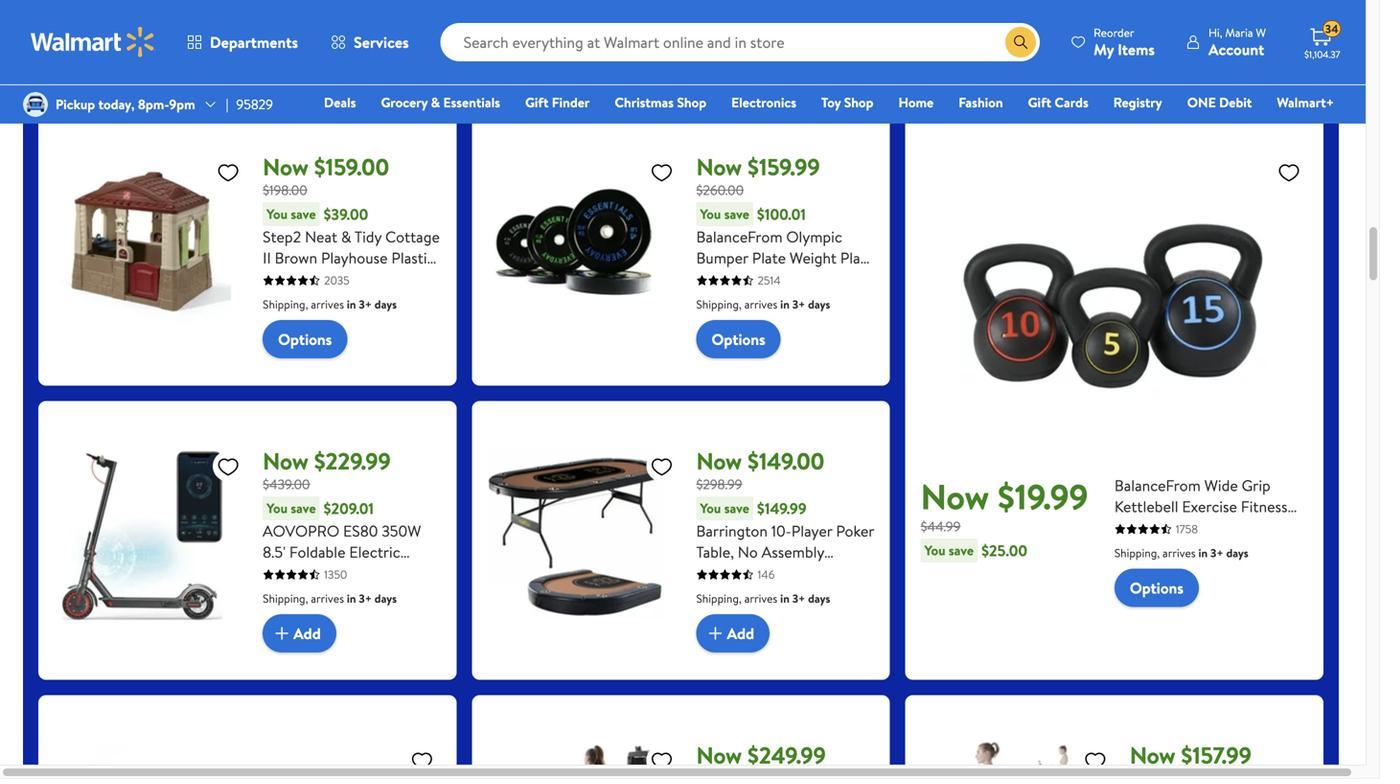 Task type: describe. For each thing, give the bounding box(es) containing it.
hub,
[[766, 269, 798, 290]]

$159.99
[[748, 151, 821, 183]]

shipping, arrives in 3+ days inside 'now $19.99' group
[[1115, 545, 1249, 562]]

now for $157.99
[[1130, 740, 1176, 772]]

$159.00
[[314, 151, 389, 183]]

kids
[[263, 269, 290, 290]]

arrives for now $229.99
[[311, 591, 344, 607]]

aovopro
[[263, 521, 340, 542]]

search icon image
[[1014, 35, 1029, 50]]

$44.99
[[921, 517, 961, 536]]

1 plate from the left
[[753, 248, 786, 269]]

pickup
[[56, 95, 95, 114]]

w
[[1257, 24, 1267, 41]]

kettlebell
[[1115, 496, 1179, 517]]

account
[[1209, 39, 1265, 60]]

5lb,
[[1260, 517, 1284, 539]]

1758
[[1176, 521, 1199, 538]]

pickup today, 8pm-9pm
[[56, 95, 195, 114]]

lbs
[[697, 290, 715, 311]]

one debit
[[1188, 93, 1253, 112]]

you for $159.99
[[701, 205, 722, 224]]

shipping, for now $229.99
[[263, 591, 308, 607]]

save for $149.00
[[725, 499, 750, 518]]

grip
[[1242, 475, 1271, 496]]

brown
[[275, 248, 318, 269]]

grocery & essentials link
[[373, 92, 509, 113]]

cottage
[[385, 226, 440, 248]]

registry
[[1114, 93, 1163, 112]]

now $159.99 group
[[487, 122, 875, 371]]

debit
[[1220, 93, 1253, 112]]

toy shop link
[[813, 92, 883, 113]]

days for now $229.99
[[375, 591, 397, 607]]

$209.01
[[324, 498, 374, 519]]

now for $19.99
[[921, 473, 990, 521]]

walmart+ link
[[1269, 92, 1344, 113]]

options link inside 'now $19.99' group
[[1115, 569, 1200, 608]]

save for $19.99
[[949, 541, 974, 560]]

fitness
[[1242, 496, 1288, 517]]

barrington
[[697, 521, 768, 542]]

3+ for now $159.00
[[359, 296, 372, 313]]

days for now $159.99
[[809, 296, 831, 313]]

toy shop
[[822, 93, 874, 112]]

for
[[319, 563, 338, 584]]

$149.99
[[758, 498, 807, 519]]

Walmart Site-Wide search field
[[441, 23, 1041, 61]]

add to favorites list, step2 neat & tidy cottage ii brown playhouse plastic kids outdoor toy image
[[217, 161, 240, 185]]

you for $159.00
[[267, 205, 288, 224]]

balancefrom inside balancefrom wide grip kettlebell exercise fitness weight set, 3-pieces: 5lb, 10lb, and 15lb kettlebells
[[1115, 475, 1201, 496]]

21
[[305, 584, 318, 605]]

shipping, for now $159.00
[[263, 296, 308, 313]]

days inside 'now $19.99' group
[[1227, 545, 1249, 562]]

balancefrom inside now $159.99 $260.00 you save $100.01 balancefrom olympic bumper plate weight plate with steel hub, black, 160 lbs set
[[697, 226, 783, 248]]

days for now $159.00
[[375, 296, 397, 313]]

3+ for now $149.00
[[793, 591, 806, 607]]

now $149.00 $298.99 you save $149.99 barrington 10-player poker table, no assembly required
[[697, 446, 875, 584]]

registry link
[[1105, 92, 1172, 113]]

grocery
[[381, 93, 428, 112]]

3+ for now $229.99
[[359, 591, 372, 607]]

in inside 'now $19.99' group
[[1199, 545, 1208, 562]]

shipping, for now $149.00
[[697, 591, 742, 607]]

$198.00
[[263, 181, 308, 200]]

now $157.99
[[1130, 740, 1252, 772]]

hi,
[[1209, 24, 1223, 41]]

350w
[[382, 521, 421, 542]]

wide
[[1205, 475, 1239, 496]]

now for $159.00
[[263, 151, 309, 183]]

my
[[1094, 39, 1115, 60]]

ii
[[263, 248, 271, 269]]

2035
[[324, 272, 350, 289]]

one
[[1188, 93, 1217, 112]]

0 vertical spatial toy
[[822, 93, 841, 112]]

electronics link
[[723, 92, 806, 113]]

home link
[[890, 92, 943, 113]]

outdoor
[[294, 269, 352, 290]]

pieces:
[[1209, 517, 1256, 539]]

assembly
[[762, 542, 825, 563]]

gift finder
[[525, 93, 590, 112]]

options link up electronics
[[697, 9, 781, 48]]

now $19.99 group
[[921, 122, 1309, 665]]

in for now $149.00
[[781, 591, 790, 607]]

now $159.99 $260.00 you save $100.01 balancefrom olympic bumper plate weight plate with steel hub, black, 160 lbs set
[[697, 151, 875, 311]]

add to favorites list, superfit up to 7.5mph 2.25hp 2 in 1 dual display screen folding treadmill jogging machine w/app control silver image
[[651, 750, 674, 773]]

add to favorites list, balancefrom olympic bumper plate weight plate with steel hub, black, 160 lbs set image
[[651, 161, 674, 185]]

add for $229.99
[[294, 623, 321, 644]]

departments button
[[171, 19, 315, 65]]

add to cart image for now $229.99
[[271, 622, 294, 645]]

146
[[758, 567, 775, 583]]

in for now $159.99
[[781, 296, 790, 313]]

reorder my items
[[1094, 24, 1156, 60]]

services
[[354, 32, 409, 53]]

$439.00
[[263, 475, 310, 494]]

table,
[[697, 542, 735, 563]]

reorder
[[1094, 24, 1135, 41]]

fashion
[[959, 93, 1004, 112]]

christmas shop
[[615, 93, 707, 112]]

walmart+
[[1278, 93, 1335, 112]]

gift for gift finder
[[525, 93, 549, 112]]

$19.99
[[998, 473, 1089, 521]]

arrives for now $149.00
[[745, 591, 778, 607]]

add button for $229.99
[[263, 615, 336, 653]]

you for $19.99
[[925, 541, 946, 560]]

with
[[697, 269, 725, 290]]

set,
[[1166, 517, 1192, 539]]

$100.01
[[758, 204, 806, 225]]

plastic
[[392, 248, 435, 269]]

10-
[[772, 521, 792, 542]]

add to favorites list, midas 8x42 uhd binocular image
[[411, 750, 434, 773]]

you for $229.99
[[267, 499, 288, 518]]

poker
[[837, 521, 875, 542]]

add to cart image for now $149.00
[[704, 622, 727, 645]]

$1,104.37
[[1305, 48, 1341, 61]]

3+ inside 'now $19.99' group
[[1211, 545, 1224, 562]]

deals link
[[316, 92, 365, 113]]

shipping, inside 'now $19.99' group
[[1115, 545, 1160, 562]]

shipping, arrives in 3+ days for now $149.00
[[697, 591, 831, 607]]

gift for gift cards
[[1029, 93, 1052, 112]]

now $19.99 $44.99 you save $25.00
[[921, 473, 1089, 562]]

0 vertical spatial &
[[431, 93, 440, 112]]



Task type: vqa. For each thing, say whether or not it's contained in the screenshot.
Add corresponding to $229.99
yes



Task type: locate. For each thing, give the bounding box(es) containing it.
toy right 2035
[[355, 269, 378, 290]]

options for options link over electronics
[[712, 18, 766, 39]]

shipping, down kids
[[263, 296, 308, 313]]

now $159.00 $198.00 you save $39.00 step2 neat & tidy cottage ii brown playhouse plastic kids outdoor toy
[[263, 151, 440, 290]]

add to favorites list, barrington 10-player poker table, no assembly required image
[[651, 455, 674, 479]]

options link
[[697, 9, 781, 48], [1130, 26, 1215, 64], [263, 320, 347, 359], [697, 320, 781, 359], [1115, 569, 1200, 608]]

1 shop from the left
[[677, 93, 707, 112]]

shipping, down required at the bottom of page
[[697, 591, 742, 607]]

options down set
[[712, 329, 766, 350]]

days down plastic at the top left of the page
[[375, 296, 397, 313]]

160
[[844, 269, 867, 290]]

options link down outdoor
[[263, 320, 347, 359]]

now right the add to favorites list, superfit up to 7.5mph 2.25hp 2 in 1 dual display screen folding treadmill jogging machine w/app control silver icon
[[697, 740, 742, 772]]

1 horizontal spatial weight
[[1115, 517, 1162, 539]]

shipping, down the kettlebell
[[1115, 545, 1160, 562]]

in down 2035
[[347, 296, 356, 313]]

0 horizontal spatial and
[[388, 563, 412, 584]]

add to cart image
[[271, 622, 294, 645], [704, 622, 727, 645]]

arrives down 146
[[745, 591, 778, 607]]

grocery & essentials
[[381, 93, 501, 112]]

3+
[[359, 296, 372, 313], [793, 296, 806, 313], [1211, 545, 1224, 562], [359, 591, 372, 607], [793, 591, 806, 607]]

arrives down 2514
[[745, 296, 778, 313]]

black,
[[801, 269, 840, 290]]

add button down 21 at the bottom
[[263, 615, 336, 653]]

arrives for now $159.00
[[311, 296, 344, 313]]

required
[[697, 563, 756, 584]]

balancefrom up the set, at the right bottom
[[1115, 475, 1201, 496]]

fashion link
[[951, 92, 1012, 113]]

you down $44.99
[[925, 541, 946, 560]]

you inside now $159.00 $198.00 you save $39.00 step2 neat & tidy cottage ii brown playhouse plastic kids outdoor toy
[[267, 205, 288, 224]]

shipping, arrives in 3+ days inside now $159.00 group
[[263, 296, 397, 313]]

add to cart image down child,
[[271, 622, 294, 645]]

and
[[1149, 539, 1173, 560], [388, 563, 412, 584]]

days down black,
[[809, 296, 831, 313]]

save up aovopro
[[291, 499, 316, 518]]

3+ inside now $159.99 group
[[793, 296, 806, 313]]

1 horizontal spatial add to cart image
[[704, 622, 727, 645]]

9pm
[[169, 95, 195, 114]]

options link down set
[[697, 320, 781, 359]]

0 horizontal spatial gift
[[525, 93, 549, 112]]

0 horizontal spatial shop
[[677, 93, 707, 112]]

arrives inside now $159.00 group
[[311, 296, 344, 313]]

1 vertical spatial balancefrom
[[1115, 475, 1201, 496]]

tidy
[[355, 226, 382, 248]]

you down $439.00
[[267, 499, 288, 518]]

shipping,
[[263, 296, 308, 313], [697, 296, 742, 313], [1115, 545, 1160, 562], [263, 591, 308, 607], [697, 591, 742, 607]]

in down 3-
[[1199, 545, 1208, 562]]

3+ down adults
[[359, 591, 372, 607]]

1 vertical spatial &
[[341, 226, 351, 248]]

today,
[[98, 95, 135, 114]]

0 horizontal spatial add
[[294, 623, 321, 644]]

electronics
[[732, 93, 797, 112]]

now right add to favorites list, balancefrom olympic bumper plate weight plate with steel hub, black, 160 lbs set icon
[[697, 151, 742, 183]]

& inside now $159.00 $198.00 you save $39.00 step2 neat & tidy cottage ii brown playhouse plastic kids outdoor toy
[[341, 226, 351, 248]]

options
[[712, 18, 766, 39], [1146, 35, 1200, 56], [278, 329, 332, 350], [712, 329, 766, 350], [1130, 578, 1184, 599]]

0 horizontal spatial add button
[[263, 615, 336, 653]]

add for $149.00
[[727, 623, 755, 644]]

now $159.00 group
[[54, 122, 441, 371]]

add
[[294, 623, 321, 644], [727, 623, 755, 644]]

in for now $159.00
[[347, 296, 356, 313]]

exercise
[[1183, 496, 1238, 517]]

electric
[[349, 542, 401, 563]]

1 horizontal spatial add
[[727, 623, 755, 644]]

in down hub,
[[781, 296, 790, 313]]

0 horizontal spatial balancefrom
[[697, 226, 783, 248]]

options link down the 10lb,
[[1115, 569, 1200, 608]]

gift left cards
[[1029, 93, 1052, 112]]

days inside now $159.99 group
[[809, 296, 831, 313]]

1 vertical spatial and
[[388, 563, 412, 584]]

shop right christmas
[[677, 93, 707, 112]]

3+ down assembly
[[793, 591, 806, 607]]

save up barrington
[[725, 499, 750, 518]]

christmas shop link
[[606, 92, 716, 113]]

olympic
[[787, 226, 843, 248]]

arrives down 1758
[[1163, 545, 1196, 562]]

shop for christmas shop
[[677, 93, 707, 112]]

save
[[291, 205, 316, 224], [725, 205, 750, 224], [291, 499, 316, 518], [725, 499, 750, 518], [949, 541, 974, 560]]

cards
[[1055, 93, 1089, 112]]

3+ right 15lb
[[1211, 545, 1224, 562]]

0 vertical spatial balancefrom
[[697, 226, 783, 248]]

shipping, for now $159.99
[[697, 296, 742, 313]]

$229.99
[[314, 446, 391, 478]]

shop left home
[[845, 93, 874, 112]]

gift
[[525, 93, 549, 112], [1029, 93, 1052, 112]]

now $229.99 $439.00 you save $209.01 aovopro es80 350w 8.5' foldable electric scooter for adults and child, 21 miles range
[[263, 446, 421, 605]]

shipping, arrives in 3+ days down 2035
[[263, 296, 397, 313]]

& left tidy
[[341, 226, 351, 248]]

options inside 'now $19.99' group
[[1130, 578, 1184, 599]]

player
[[792, 521, 833, 542]]

and inside now $229.99 $439.00 you save $209.01 aovopro es80 350w 8.5' foldable electric scooter for adults and child, 21 miles range
[[388, 563, 412, 584]]

add to favorites list, balancefrom wide grip kettlebell exercise fitness weight set, 3-pieces: 5lb, 10lb, and 15lb kettlebells image
[[1278, 161, 1301, 185]]

2 gift from the left
[[1029, 93, 1052, 112]]

2 plate from the left
[[841, 248, 875, 269]]

in inside now $159.00 group
[[347, 296, 356, 313]]

options for options link within 'now $19.99' group
[[1130, 578, 1184, 599]]

add button for $149.00
[[697, 615, 770, 653]]

add to cart image down required at the bottom of page
[[704, 622, 727, 645]]

2 add to cart image from the left
[[704, 622, 727, 645]]

1 horizontal spatial balancefrom
[[1115, 475, 1201, 496]]

1 horizontal spatial gift
[[1029, 93, 1052, 112]]

balancefrom wide grip kettlebell exercise fitness weight set, 3-pieces: 5lb, 10lb, and 15lb kettlebells
[[1115, 475, 1288, 560]]

adults
[[342, 563, 384, 584]]

save inside now $159.00 $198.00 you save $39.00 step2 neat & tidy cottage ii brown playhouse plastic kids outdoor toy
[[291, 205, 316, 224]]

0 vertical spatial weight
[[790, 248, 837, 269]]

deals
[[324, 93, 356, 112]]

now right the add to favorites list, ssphpplie superun walking pad 300lb, 40*16 walking area under desk treadmillwith remote control 2 in 1 portable walking pad treadmill for home/office(white) image on the bottom of the page
[[1130, 740, 1176, 772]]

now inside now $159.99 $260.00 you save $100.01 balancefrom olympic bumper plate weight plate with steel hub, black, 160 lbs set
[[697, 151, 742, 183]]

balancefrom up steel
[[697, 226, 783, 248]]

you
[[267, 205, 288, 224], [701, 205, 722, 224], [267, 499, 288, 518], [701, 499, 722, 518], [925, 541, 946, 560]]

now for $249.99
[[697, 740, 742, 772]]

0 horizontal spatial weight
[[790, 248, 837, 269]]

kettlebells
[[1205, 539, 1276, 560]]

shipping, arrives in 3+ days inside now $159.99 group
[[697, 296, 831, 313]]

plate right black,
[[841, 248, 875, 269]]

now right add to favorites list, step2 neat & tidy cottage ii brown playhouse plastic kids outdoor toy icon
[[263, 151, 309, 183]]

1350
[[324, 567, 347, 583]]

options down the 10lb,
[[1130, 578, 1184, 599]]

Search search field
[[441, 23, 1041, 61]]

shop for toy shop
[[845, 93, 874, 112]]

1 horizontal spatial toy
[[822, 93, 841, 112]]

days down adults
[[375, 591, 397, 607]]

bumper
[[697, 248, 749, 269]]

options for options link inside the now $159.99 group
[[712, 329, 766, 350]]

3+ down playhouse
[[359, 296, 372, 313]]

1 horizontal spatial &
[[431, 93, 440, 112]]

toy right electronics link
[[822, 93, 841, 112]]

child,
[[263, 584, 301, 605]]

add to favorites list, ssphpplie superun walking pad 300lb, 40*16 walking area under desk treadmillwith remote control 2 in 1 portable walking pad treadmill for home/office(white) image
[[1084, 750, 1107, 773]]

arrives down 2035
[[311, 296, 344, 313]]

add down required at the bottom of page
[[727, 623, 755, 644]]

shipping, arrives in 3+ days for now $229.99
[[263, 591, 397, 607]]

options left hi,
[[1146, 35, 1200, 56]]

range
[[360, 584, 402, 605]]

and left 15lb
[[1149, 539, 1173, 560]]

playhouse
[[321, 248, 388, 269]]

hi, maria w account
[[1209, 24, 1267, 60]]

save for $229.99
[[291, 499, 316, 518]]

save up the neat
[[291, 205, 316, 224]]

arrives inside 'now $19.99' group
[[1163, 545, 1196, 562]]

1 add button from the left
[[263, 615, 336, 653]]

services button
[[315, 19, 425, 65]]

christmas
[[615, 93, 674, 112]]

now inside now $229.99 $439.00 you save $209.01 aovopro es80 350w 8.5' foldable electric scooter for adults and child, 21 miles range
[[263, 446, 309, 478]]

options inside now $159.00 group
[[278, 329, 332, 350]]

you inside now $19.99 $44.99 you save $25.00
[[925, 541, 946, 560]]

save for $159.99
[[725, 205, 750, 224]]

now inside now $159.00 $198.00 you save $39.00 step2 neat & tidy cottage ii brown playhouse plastic kids outdoor toy
[[263, 151, 309, 183]]

3+ down hub,
[[793, 296, 806, 313]]

weight left the set, at the right bottom
[[1115, 517, 1162, 539]]

now right add to favorites list, aovopro es80 350w 8.5' foldable electric scooter for adults and child, 21 miles range image
[[263, 446, 309, 478]]

days down pieces: at the bottom right
[[1227, 545, 1249, 562]]

save inside now $229.99 $439.00 you save $209.01 aovopro es80 350w 8.5' foldable electric scooter for adults and child, 21 miles range
[[291, 499, 316, 518]]

3+ inside now $159.00 group
[[359, 296, 372, 313]]

shipping, arrives in 3+ days down 1758
[[1115, 545, 1249, 562]]

weight left 160
[[790, 248, 837, 269]]

$149.00
[[748, 446, 825, 478]]

set
[[719, 290, 741, 311]]

 image
[[23, 92, 48, 117]]

you inside now $159.99 $260.00 you save $100.01 balancefrom olympic bumper plate weight plate with steel hub, black, 160 lbs set
[[701, 205, 722, 224]]

save for $159.00
[[291, 205, 316, 224]]

essentials
[[443, 93, 501, 112]]

1 add to cart image from the left
[[271, 622, 294, 645]]

weight inside balancefrom wide grip kettlebell exercise fitness weight set, 3-pieces: 5lb, 10lb, and 15lb kettlebells
[[1115, 517, 1162, 539]]

you inside now $229.99 $439.00 you save $209.01 aovopro es80 350w 8.5' foldable electric scooter for adults and child, 21 miles range
[[267, 499, 288, 518]]

now for $159.99
[[697, 151, 742, 183]]

& right grocery
[[431, 93, 440, 112]]

shipping, arrives in 3+ days down the 1350 on the bottom of page
[[263, 591, 397, 607]]

8.5'
[[263, 542, 286, 563]]

save down $260.00
[[725, 205, 750, 224]]

group
[[54, 0, 441, 76]]

you for $149.00
[[701, 499, 722, 518]]

arrives inside now $159.99 group
[[745, 296, 778, 313]]

gift cards link
[[1020, 92, 1098, 113]]

$249.99
[[748, 740, 826, 772]]

options inside now $159.99 group
[[712, 329, 766, 350]]

plate up 2514
[[753, 248, 786, 269]]

in down assembly
[[781, 591, 790, 607]]

maria
[[1226, 24, 1254, 41]]

arrives down the 1350 on the bottom of page
[[311, 591, 344, 607]]

now for $229.99
[[263, 446, 309, 478]]

walmart image
[[31, 27, 155, 58]]

add down 21 at the bottom
[[294, 623, 321, 644]]

in down adults
[[347, 591, 356, 607]]

$260.00
[[697, 181, 744, 200]]

gift left finder on the top of page
[[525, 93, 549, 112]]

options for options link within now $159.00 group
[[278, 329, 332, 350]]

in for now $229.99
[[347, 591, 356, 607]]

days for now $149.00
[[809, 591, 831, 607]]

3-
[[1195, 517, 1209, 539]]

2 add button from the left
[[697, 615, 770, 653]]

options link inside now $159.00 group
[[263, 320, 347, 359]]

shipping, arrives in 3+ days down 146
[[697, 591, 831, 607]]

now inside now $149.00 $298.99 you save $149.99 barrington 10-player poker table, no assembly required
[[697, 446, 742, 478]]

now right add to favorites list, barrington 10-player poker table, no assembly required image
[[697, 446, 742, 478]]

1 vertical spatial toy
[[355, 269, 378, 290]]

$39.00
[[324, 204, 368, 225]]

|
[[226, 95, 229, 114]]

add to favorites list, aovopro es80 350w 8.5' foldable electric scooter for adults and child, 21 miles range image
[[217, 455, 240, 479]]

and right adults
[[388, 563, 412, 584]]

shipping, down scooter
[[263, 591, 308, 607]]

0 vertical spatial and
[[1149, 539, 1173, 560]]

2 shop from the left
[[845, 93, 874, 112]]

options up electronics
[[712, 18, 766, 39]]

15lb
[[1176, 539, 1202, 560]]

$25.00
[[982, 540, 1028, 562]]

step2
[[263, 226, 301, 248]]

1 horizontal spatial add button
[[697, 615, 770, 653]]

options down outdoor
[[278, 329, 332, 350]]

shipping, inside now $159.99 group
[[697, 296, 742, 313]]

shop
[[677, 93, 707, 112], [845, 93, 874, 112]]

1 horizontal spatial shop
[[845, 93, 874, 112]]

you up step2
[[267, 205, 288, 224]]

shipping, inside now $159.00 group
[[263, 296, 308, 313]]

2514
[[758, 272, 781, 289]]

arrives for now $159.99
[[745, 296, 778, 313]]

0 horizontal spatial add to cart image
[[271, 622, 294, 645]]

now inside now $19.99 $44.99 you save $25.00
[[921, 473, 990, 521]]

add button down required at the bottom of page
[[697, 615, 770, 653]]

now for $149.00
[[697, 446, 742, 478]]

save inside now $149.00 $298.99 you save $149.99 barrington 10-player poker table, no assembly required
[[725, 499, 750, 518]]

steel
[[729, 269, 762, 290]]

foldable
[[290, 542, 346, 563]]

days inside now $159.00 group
[[375, 296, 397, 313]]

weight inside now $159.99 $260.00 you save $100.01 balancefrom olympic bumper plate weight plate with steel hub, black, 160 lbs set
[[790, 248, 837, 269]]

save inside now $159.99 $260.00 you save $100.01 balancefrom olympic bumper plate weight plate with steel hub, black, 160 lbs set
[[725, 205, 750, 224]]

1 add from the left
[[294, 623, 321, 644]]

and inside balancefrom wide grip kettlebell exercise fitness weight set, 3-pieces: 5lb, 10lb, and 15lb kettlebells
[[1149, 539, 1173, 560]]

shipping, arrives in 3+ days for now $159.00
[[263, 296, 397, 313]]

gift cards
[[1029, 93, 1089, 112]]

3+ for now $159.99
[[793, 296, 806, 313]]

1 horizontal spatial and
[[1149, 539, 1173, 560]]

1 horizontal spatial plate
[[841, 248, 875, 269]]

days down assembly
[[809, 591, 831, 607]]

0 horizontal spatial &
[[341, 226, 351, 248]]

| 95829
[[226, 95, 273, 114]]

you down $260.00
[[701, 205, 722, 224]]

departments
[[210, 32, 298, 53]]

1 gift from the left
[[525, 93, 549, 112]]

shipping, arrives in 3+ days for now $159.99
[[697, 296, 831, 313]]

arrives
[[311, 296, 344, 313], [745, 296, 778, 313], [1163, 545, 1196, 562], [311, 591, 344, 607], [745, 591, 778, 607]]

one debit link
[[1179, 92, 1261, 113]]

options link up one
[[1130, 26, 1215, 64]]

in inside now $159.99 group
[[781, 296, 790, 313]]

shipping, down with
[[697, 296, 742, 313]]

shipping, arrives in 3+ days down 2514
[[697, 296, 831, 313]]

2 add from the left
[[727, 623, 755, 644]]

save inside now $19.99 $44.99 you save $25.00
[[949, 541, 974, 560]]

1 vertical spatial weight
[[1115, 517, 1162, 539]]

toy
[[822, 93, 841, 112], [355, 269, 378, 290]]

options link inside now $159.99 group
[[697, 320, 781, 359]]

now up $25.00
[[921, 473, 990, 521]]

finder
[[552, 93, 590, 112]]

you inside now $149.00 $298.99 you save $149.99 barrington 10-player poker table, no assembly required
[[701, 499, 722, 518]]

you down $298.99
[[701, 499, 722, 518]]

0 horizontal spatial plate
[[753, 248, 786, 269]]

toy inside now $159.00 $198.00 you save $39.00 step2 neat & tidy cottage ii brown playhouse plastic kids outdoor toy
[[355, 269, 378, 290]]

$298.99
[[697, 475, 743, 494]]

0 horizontal spatial toy
[[355, 269, 378, 290]]

options for options link on top of one
[[1146, 35, 1200, 56]]

home
[[899, 93, 934, 112]]

days
[[375, 296, 397, 313], [809, 296, 831, 313], [1227, 545, 1249, 562], [375, 591, 397, 607], [809, 591, 831, 607]]

95829
[[236, 95, 273, 114]]

save down $44.99
[[949, 541, 974, 560]]



